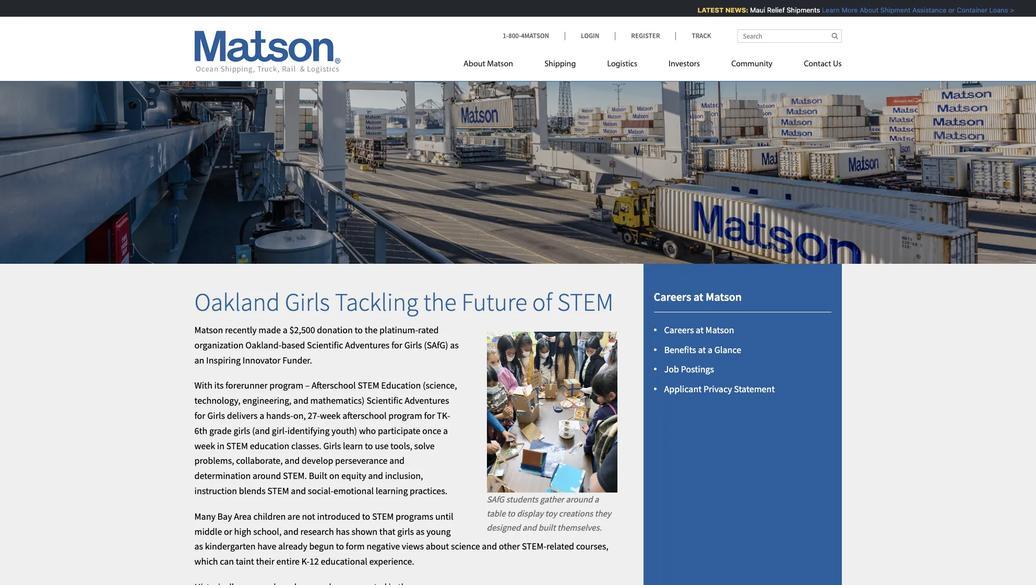 Task type: locate. For each thing, give the bounding box(es) containing it.
assistance
[[908, 6, 942, 14]]

latest
[[693, 6, 719, 14]]

for up 6th
[[195, 410, 206, 422]]

contact us link
[[789, 55, 842, 76]]

matson up organization
[[195, 324, 223, 336]]

a inside safg students gather around a table to display toy creations they designed and built themselves.
[[595, 493, 599, 505]]

at up benefits at a glance
[[696, 324, 704, 336]]

a inside careers at matson section
[[708, 344, 713, 356]]

matson inside the matson recently made a $2,500 donation to the platinum-rated organization oakland-based scientific adventures for girls (safg) as an inspiring innovator funder.
[[195, 324, 223, 336]]

of
[[533, 287, 553, 318]]

its
[[214, 379, 224, 392]]

0 horizontal spatial program
[[270, 379, 304, 392]]

(science,
[[423, 379, 457, 392]]

negative
[[367, 540, 400, 552]]

1 horizontal spatial the
[[424, 287, 457, 318]]

us
[[834, 60, 842, 68]]

job postings link
[[665, 363, 715, 375]]

safg
[[487, 493, 505, 505]]

learning
[[376, 485, 408, 497]]

shipments
[[782, 6, 815, 14]]

track
[[692, 31, 712, 40]]

2 horizontal spatial as
[[450, 339, 459, 351]]

at up careers at matson link
[[694, 290, 704, 304]]

delivers
[[227, 410, 258, 422]]

community link
[[716, 55, 789, 76]]

benefits at a glance
[[665, 344, 742, 356]]

0 horizontal spatial about
[[464, 60, 486, 68]]

or inside many bay area children are not introduced to stem programs until middle or high school, and research has shown that girls as young as kindergarten have already begun to form negative views about science and other stem-related courses, which can taint their entire k-12 educational experience.
[[224, 525, 232, 537]]

display
[[517, 508, 544, 519]]

designed
[[487, 522, 521, 533]]

education
[[250, 440, 290, 452]]

girls up views
[[398, 525, 414, 537]]

or left container
[[944, 6, 950, 14]]

1 vertical spatial adventures
[[405, 395, 450, 407]]

around down 'collaborate,'
[[253, 470, 281, 482]]

program
[[270, 379, 304, 392], [389, 410, 423, 422]]

1 vertical spatial week
[[195, 440, 215, 452]]

1 vertical spatial girls
[[398, 525, 414, 537]]

1 horizontal spatial as
[[416, 525, 425, 537]]

girls down 'platinum-'
[[405, 339, 422, 351]]

1 vertical spatial about
[[464, 60, 486, 68]]

week down 6th
[[195, 440, 215, 452]]

a up the "they"
[[595, 493, 599, 505]]

0 horizontal spatial the
[[365, 324, 378, 336]]

None search field
[[738, 29, 842, 43]]

program left –
[[270, 379, 304, 392]]

–
[[305, 379, 310, 392]]

adventures inside with its forerunner program – afterschool stem education (science, technology, engineering, and mathematics) scientific adventures for girls delivers a hands-on, 27-week afterschool program for tk- 6th grade girls (and girl-identifying youth) who participate once a week in stem education classes. girls learn to use tools, solve problems, collaborate, and develop perseverance and determination around stem. built on equity and inclusion, instruction blends stem and social-emotional learning practices.
[[405, 395, 450, 407]]

the up rated
[[424, 287, 457, 318]]

table
[[487, 508, 506, 519]]

at
[[694, 290, 704, 304], [696, 324, 704, 336], [699, 344, 706, 356]]

middle
[[195, 525, 222, 537]]

inclusion,
[[385, 470, 423, 482]]

around up creations
[[566, 493, 593, 505]]

educational
[[321, 555, 368, 567]]

register
[[632, 31, 661, 40]]

logistics link
[[592, 55, 654, 76]]

0 vertical spatial at
[[694, 290, 704, 304]]

solve
[[415, 440, 435, 452]]

a left glance
[[708, 344, 713, 356]]

girls down youth)
[[324, 440, 341, 452]]

to left use
[[365, 440, 373, 452]]

careers at matson
[[654, 290, 742, 304], [665, 324, 735, 336]]

related
[[547, 540, 575, 552]]

a right the made
[[283, 324, 288, 336]]

scientific inside the matson recently made a $2,500 donation to the platinum-rated organization oakland-based scientific adventures for girls (safg) as an inspiring innovator funder.
[[307, 339, 343, 351]]

1 horizontal spatial adventures
[[405, 395, 450, 407]]

scientific down education
[[367, 395, 403, 407]]

to right table
[[508, 508, 515, 519]]

hands-
[[266, 410, 294, 422]]

and inside safg students gather around a table to display toy creations they designed and built themselves.
[[523, 522, 537, 533]]

safg students gather around a table to display toy creations they designed and built themselves.
[[487, 493, 612, 533]]

0 horizontal spatial adventures
[[345, 339, 390, 351]]

in
[[217, 440, 225, 452]]

the inside the matson recently made a $2,500 donation to the platinum-rated organization oakland-based scientific adventures for girls (safg) as an inspiring innovator funder.
[[365, 324, 378, 336]]

0 horizontal spatial girls
[[234, 425, 250, 437]]

0 vertical spatial adventures
[[345, 339, 390, 351]]

and down tools,
[[390, 455, 405, 467]]

1 vertical spatial program
[[389, 410, 423, 422]]

0 horizontal spatial around
[[253, 470, 281, 482]]

gather
[[540, 493, 564, 505]]

determination
[[195, 470, 251, 482]]

1 vertical spatial careers at matson
[[665, 324, 735, 336]]

views
[[402, 540, 424, 552]]

as down programs
[[416, 525, 425, 537]]

practices.
[[410, 485, 448, 497]]

themselves.
[[558, 522, 602, 533]]

1 vertical spatial as
[[416, 525, 425, 537]]

girls down "technology," at the left bottom
[[207, 410, 225, 422]]

1 vertical spatial the
[[365, 324, 378, 336]]

afterschool
[[312, 379, 356, 392]]

scientific inside with its forerunner program – afterschool stem education (science, technology, engineering, and mathematics) scientific adventures for girls delivers a hands-on, 27-week afterschool program for tk- 6th grade girls (and girl-identifying youth) who participate once a week in stem education classes. girls learn to use tools, solve problems, collaborate, and develop perseverance and determination around stem. built on equity and inclusion, instruction blends stem and social-emotional learning practices.
[[367, 395, 403, 407]]

careers up careers at matson link
[[654, 290, 692, 304]]

oakland-
[[246, 339, 282, 351]]

0 horizontal spatial week
[[195, 440, 215, 452]]

girls up "$2,500"
[[285, 287, 330, 318]]

0 vertical spatial the
[[424, 287, 457, 318]]

matson down '1-'
[[487, 60, 514, 68]]

to right donation
[[355, 324, 363, 336]]

area
[[234, 510, 252, 522]]

1 horizontal spatial scientific
[[367, 395, 403, 407]]

0 vertical spatial around
[[253, 470, 281, 482]]

for down 'platinum-'
[[392, 339, 403, 351]]

about matson
[[464, 60, 514, 68]]

2 vertical spatial as
[[195, 540, 203, 552]]

bay
[[218, 510, 232, 522]]

Search search field
[[738, 29, 842, 43]]

stem up that
[[372, 510, 394, 522]]

$2,500
[[290, 324, 315, 336]]

about
[[855, 6, 874, 14], [464, 60, 486, 68]]

for left tk-
[[424, 410, 435, 422]]

about inside "top menu" navigation
[[464, 60, 486, 68]]

0 horizontal spatial scientific
[[307, 339, 343, 351]]

careers up benefits
[[665, 324, 695, 336]]

program up participate
[[389, 410, 423, 422]]

innovator
[[243, 354, 281, 366]]

oakland girls tackling the future of stem
[[195, 287, 614, 318]]

contact
[[805, 60, 832, 68]]

inspiring
[[206, 354, 241, 366]]

other
[[499, 540, 520, 552]]

or left high
[[224, 525, 232, 537]]

1 horizontal spatial about
[[855, 6, 874, 14]]

scientific for based
[[307, 339, 343, 351]]

adventures down 'platinum-'
[[345, 339, 390, 351]]

applicant
[[665, 383, 702, 395]]

to inside with its forerunner program – afterschool stem education (science, technology, engineering, and mathematics) scientific adventures for girls delivers a hands-on, 27-week afterschool program for tk- 6th grade girls (and girl-identifying youth) who participate once a week in stem education classes. girls learn to use tools, solve problems, collaborate, and develop perseverance and determination around stem. built on equity and inclusion, instruction blends stem and social-emotional learning practices.
[[365, 440, 373, 452]]

girls down delivers
[[234, 425, 250, 437]]

statement
[[735, 383, 775, 395]]

future
[[462, 287, 528, 318]]

benefits
[[665, 344, 697, 356]]

1 horizontal spatial week
[[320, 410, 341, 422]]

shipping
[[545, 60, 576, 68]]

science
[[451, 540, 480, 552]]

for for rated
[[392, 339, 403, 351]]

investors link
[[654, 55, 716, 76]]

week
[[320, 410, 341, 422], [195, 440, 215, 452]]

careers at matson up benefits at a glance
[[665, 324, 735, 336]]

careers at matson up careers at matson link
[[654, 290, 742, 304]]

has
[[336, 525, 350, 537]]

classes.
[[291, 440, 322, 452]]

0 vertical spatial or
[[944, 6, 950, 14]]

research
[[301, 525, 334, 537]]

adventures inside the matson recently made a $2,500 donation to the platinum-rated organization oakland-based scientific adventures for girls (safg) as an inspiring innovator funder.
[[345, 339, 390, 351]]

week down mathematics)
[[320, 410, 341, 422]]

at down careers at matson link
[[699, 344, 706, 356]]

a up (and
[[260, 410, 264, 422]]

1 vertical spatial scientific
[[367, 395, 403, 407]]

0 horizontal spatial or
[[224, 525, 232, 537]]

introduced
[[317, 510, 361, 522]]

young
[[427, 525, 451, 537]]

and left other
[[482, 540, 497, 552]]

girls
[[285, 287, 330, 318], [405, 339, 422, 351], [207, 410, 225, 422], [324, 440, 341, 452]]

0 horizontal spatial as
[[195, 540, 203, 552]]

as right (safg)
[[450, 339, 459, 351]]

scientific down donation
[[307, 339, 343, 351]]

girls gather shoulder to shoulder around a table to view a variety of creations made of tape, cardboard, paper, duct tape, paper, popsicle sticks, pipe cleaners, and more. image
[[487, 332, 618, 492]]

stem inside many bay area children are not introduced to stem programs until middle or high school, and research has shown that girls as young as kindergarten have already begun to form negative views about science and other stem-related courses, which can taint their entire k-12 educational experience.
[[372, 510, 394, 522]]

0 vertical spatial program
[[270, 379, 304, 392]]

adventures for the
[[345, 339, 390, 351]]

0 horizontal spatial for
[[195, 410, 206, 422]]

matson up glance
[[706, 324, 735, 336]]

participate
[[378, 425, 421, 437]]

27-
[[308, 410, 320, 422]]

learn more about shipment assistance or container loans > link
[[817, 6, 1010, 14]]

and down display on the bottom of page
[[523, 522, 537, 533]]

1 vertical spatial around
[[566, 493, 593, 505]]

top menu navigation
[[464, 55, 842, 76]]

the left 'platinum-'
[[365, 324, 378, 336]]

adventures down (science,
[[405, 395, 450, 407]]

stem right in
[[226, 440, 248, 452]]

use
[[375, 440, 389, 452]]

1 horizontal spatial girls
[[398, 525, 414, 537]]

1 vertical spatial or
[[224, 525, 232, 537]]

as up which
[[195, 540, 203, 552]]

0 vertical spatial as
[[450, 339, 459, 351]]

1 horizontal spatial around
[[566, 493, 593, 505]]

identifying
[[288, 425, 330, 437]]

toy
[[546, 508, 557, 519]]

1 horizontal spatial for
[[392, 339, 403, 351]]

2 vertical spatial at
[[699, 344, 706, 356]]

about
[[426, 540, 449, 552]]

matson
[[487, 60, 514, 68], [706, 290, 742, 304], [706, 324, 735, 336], [195, 324, 223, 336]]

for
[[392, 339, 403, 351], [195, 410, 206, 422], [424, 410, 435, 422]]

0 vertical spatial scientific
[[307, 339, 343, 351]]

1 vertical spatial at
[[696, 324, 704, 336]]

organization
[[195, 339, 244, 351]]

at for careers at matson link
[[696, 324, 704, 336]]

for inside the matson recently made a $2,500 donation to the platinum-rated organization oakland-based scientific adventures for girls (safg) as an inspiring innovator funder.
[[392, 339, 403, 351]]

0 vertical spatial girls
[[234, 425, 250, 437]]

around inside safg students gather around a table to display toy creations they designed and built themselves.
[[566, 493, 593, 505]]



Task type: describe. For each thing, give the bounding box(es) containing it.
problems,
[[195, 455, 234, 467]]

stem right of
[[558, 287, 614, 318]]

at for benefits at a glance link
[[699, 344, 706, 356]]

stem-
[[522, 540, 547, 552]]

tk-
[[437, 410, 450, 422]]

shipping link
[[529, 55, 592, 76]]

more
[[837, 6, 853, 14]]

creations
[[559, 508, 594, 519]]

experience.
[[370, 555, 415, 567]]

they
[[595, 508, 612, 519]]

to inside safg students gather around a table to display toy creations they designed and built themselves.
[[508, 508, 515, 519]]

perseverance
[[335, 455, 388, 467]]

learn
[[343, 440, 363, 452]]

stem down stem.
[[268, 485, 289, 497]]

login
[[581, 31, 600, 40]]

6th
[[195, 425, 208, 437]]

stem up afterschool
[[358, 379, 380, 392]]

a right once
[[444, 425, 448, 437]]

adventures for education
[[405, 395, 450, 407]]

news:
[[720, 6, 743, 14]]

funder.
[[283, 354, 312, 366]]

girls inside many bay area children are not introduced to stem programs until middle or high school, and research has shown that girls as young as kindergarten have already begun to form negative views about science and other stem-related courses, which can taint their entire k-12 educational experience.
[[398, 525, 414, 537]]

students
[[506, 493, 539, 505]]

donation
[[317, 324, 353, 336]]

mathematics)
[[311, 395, 365, 407]]

courses,
[[577, 540, 609, 552]]

blue matson logo with ocean, shipping, truck, rail and logistics written beneath it. image
[[195, 31, 341, 74]]

begun
[[309, 540, 334, 552]]

scientific for mathematics)
[[367, 395, 403, 407]]

to down has
[[336, 540, 344, 552]]

rated
[[418, 324, 439, 336]]

>
[[1005, 6, 1010, 14]]

shown
[[352, 525, 378, 537]]

0 vertical spatial careers at matson
[[654, 290, 742, 304]]

job postings
[[665, 363, 715, 375]]

0 vertical spatial about
[[855, 6, 874, 14]]

and down perseverance
[[368, 470, 383, 482]]

careers at matson section
[[631, 264, 855, 585]]

have
[[258, 540, 277, 552]]

not
[[302, 510, 315, 522]]

many bay area children are not introduced to stem programs until middle or high school, and research has shown that girls as young as kindergarten have already begun to form negative views about science and other stem-related courses, which can taint their entire k-12 educational experience.
[[195, 510, 609, 567]]

afterschool
[[343, 410, 387, 422]]

until
[[436, 510, 454, 522]]

and down stem.
[[291, 485, 306, 497]]

blends
[[239, 485, 266, 497]]

forerunner
[[226, 379, 268, 392]]

to up shown
[[362, 510, 371, 522]]

4matson
[[521, 31, 550, 40]]

0 vertical spatial week
[[320, 410, 341, 422]]

k-
[[302, 555, 310, 567]]

can
[[220, 555, 234, 567]]

collaborate,
[[236, 455, 283, 467]]

800-
[[509, 31, 521, 40]]

instruction
[[195, 485, 237, 497]]

platinum-
[[380, 324, 418, 336]]

tools,
[[391, 440, 413, 452]]

with its forerunner program – afterschool stem education (science, technology, engineering, and mathematics) scientific adventures for girls delivers a hands-on, 27-week afterschool program for tk- 6th grade girls (and girl-identifying youth) who participate once a week in stem education classes. girls learn to use tools, solve problems, collaborate, and develop perseverance and determination around stem. built on equity and inclusion, instruction blends stem and social-emotional learning practices.
[[195, 379, 457, 497]]

programs
[[396, 510, 434, 522]]

1 vertical spatial careers
[[665, 324, 695, 336]]

entire
[[277, 555, 300, 567]]

maui
[[745, 6, 760, 14]]

1 horizontal spatial program
[[389, 410, 423, 422]]

on
[[329, 470, 340, 482]]

as inside the matson recently made a $2,500 donation to the platinum-rated organization oakland-based scientific adventures for girls (safg) as an inspiring innovator funder.
[[450, 339, 459, 351]]

latest news: maui relief shipments learn more about shipment assistance or container loans >
[[693, 6, 1010, 14]]

search image
[[832, 32, 839, 39]]

emotional
[[334, 485, 374, 497]]

1 horizontal spatial or
[[944, 6, 950, 14]]

12
[[310, 555, 319, 567]]

1-800-4matson link
[[503, 31, 565, 40]]

that
[[380, 525, 396, 537]]

a inside the matson recently made a $2,500 donation to the platinum-rated organization oakland-based scientific adventures for girls (safg) as an inspiring innovator funder.
[[283, 324, 288, 336]]

kindergarten
[[205, 540, 256, 552]]

learn
[[817, 6, 835, 14]]

contact us
[[805, 60, 842, 68]]

(safg)
[[424, 339, 449, 351]]

glance
[[715, 344, 742, 356]]

develop
[[302, 455, 334, 467]]

relief
[[762, 6, 780, 14]]

benefits at a glance link
[[665, 344, 742, 356]]

matson up careers at matson link
[[706, 290, 742, 304]]

recently
[[225, 324, 257, 336]]

1-
[[503, 31, 509, 40]]

who
[[359, 425, 376, 437]]

container
[[952, 6, 983, 14]]

and up on,
[[294, 395, 309, 407]]

and up already
[[284, 525, 299, 537]]

equity
[[342, 470, 366, 482]]

2 horizontal spatial for
[[424, 410, 435, 422]]

to inside the matson recently made a $2,500 donation to the platinum-rated organization oakland-based scientific adventures for girls (safg) as an inspiring innovator funder.
[[355, 324, 363, 336]]

built
[[309, 470, 328, 482]]

1-800-4matson
[[503, 31, 550, 40]]

0 vertical spatial careers
[[654, 290, 692, 304]]

technology,
[[195, 395, 241, 407]]

matson inside about matson link
[[487, 60, 514, 68]]

for for technology,
[[195, 410, 206, 422]]

built
[[539, 522, 556, 533]]

register link
[[616, 31, 676, 40]]

logistics
[[608, 60, 638, 68]]

girls inside with its forerunner program – afterschool stem education (science, technology, engineering, and mathematics) scientific adventures for girls delivers a hands-on, 27-week afterschool program for tk- 6th grade girls (and girl-identifying youth) who participate once a week in stem education classes. girls learn to use tools, solve problems, collaborate, and develop perseverance and determination around stem. built on equity and inclusion, instruction blends stem and social-emotional learning practices.
[[234, 425, 250, 437]]

careers at matson link
[[665, 324, 735, 336]]

around inside with its forerunner program – afterschool stem education (science, technology, engineering, and mathematics) scientific adventures for girls delivers a hands-on, 27-week afterschool program for tk- 6th grade girls (and girl-identifying youth) who participate once a week in stem education classes. girls learn to use tools, solve problems, collaborate, and develop perseverance and determination around stem. built on equity and inclusion, instruction blends stem and social-emotional learning practices.
[[253, 470, 281, 482]]

cranes load and offload matson containers from the containership at the terminal. image
[[0, 65, 1037, 264]]

postings
[[681, 363, 715, 375]]

on,
[[294, 410, 306, 422]]

about matson link
[[464, 55, 529, 76]]

with
[[195, 379, 213, 392]]

login link
[[565, 31, 616, 40]]

stem.
[[283, 470, 307, 482]]

girls inside the matson recently made a $2,500 donation to the platinum-rated organization oakland-based scientific adventures for girls (safg) as an inspiring innovator funder.
[[405, 339, 422, 351]]

and up stem.
[[285, 455, 300, 467]]

children
[[254, 510, 286, 522]]



Task type: vqa. For each thing, say whether or not it's contained in the screenshot.
level
no



